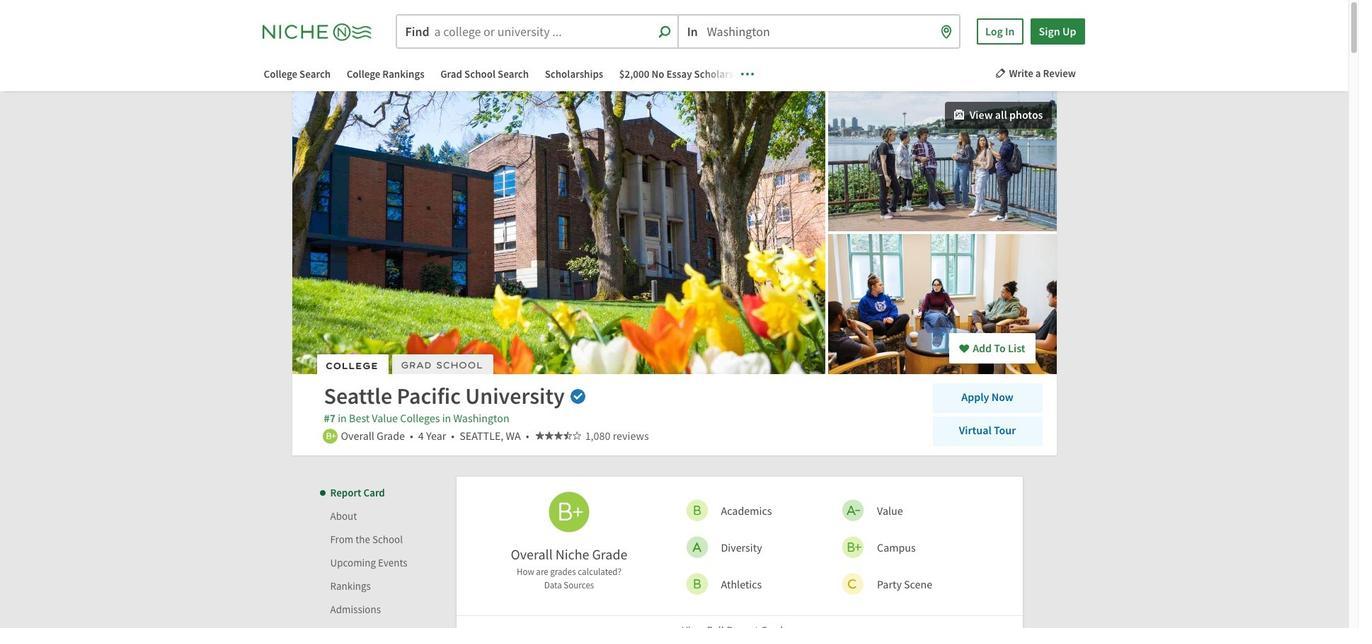 Task type: describe. For each thing, give the bounding box(es) containing it.
report card element
[[326, 477, 1023, 629]]

profile header image
[[292, 91, 825, 375]]

view full report card, grades are above image
[[786, 626, 797, 629]]

a college or university ... text field
[[397, 16, 677, 47]]

Washington text field
[[679, 16, 959, 47]]

niche home image
[[262, 19, 383, 44]]

banner links element
[[250, 65, 759, 84]]



Task type: vqa. For each thing, say whether or not it's contained in the screenshot.
second gallery image from the top of the page
yes



Task type: locate. For each thing, give the bounding box(es) containing it.
gallery image image
[[828, 91, 1060, 232], [828, 234, 1060, 375]]

0 vertical spatial gallery image image
[[828, 91, 1060, 232]]

1 gallery image image from the top
[[828, 91, 1060, 232]]

2 gallery image image from the top
[[828, 234, 1060, 375]]

meatball image
[[741, 67, 754, 80]]

1 vertical spatial gallery image image
[[828, 234, 1060, 375]]

pencil image
[[995, 68, 1006, 79]]



